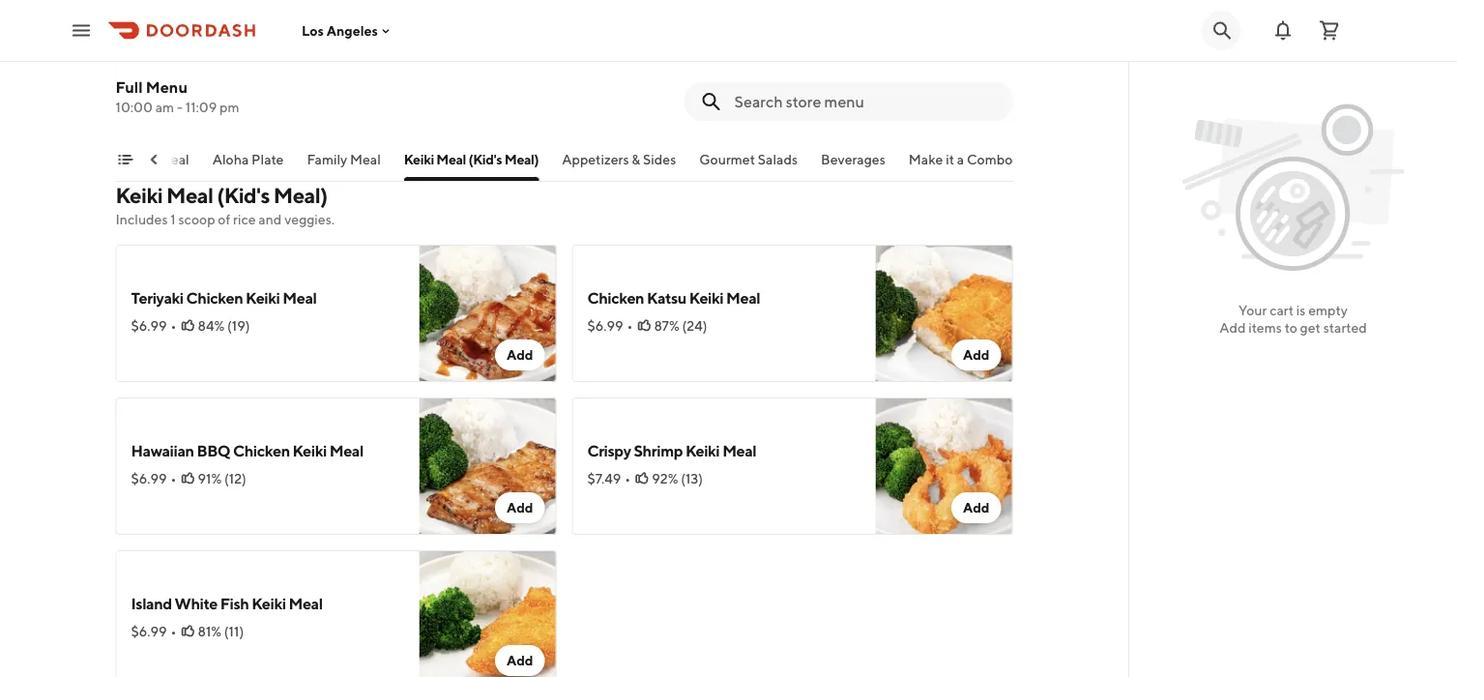 Task type: vqa. For each thing, say whether or not it's contained in the screenshot.
Angeles
yes



Task type: locate. For each thing, give the bounding box(es) containing it.
open menu image
[[70, 19, 93, 42]]

• for crispy shrimp keiki meal
[[625, 471, 631, 487]]

island white fish keiki meal image
[[419, 550, 557, 677]]

chicken up "(12)"
[[233, 442, 290, 460]]

(kid's
[[469, 151, 503, 167], [217, 183, 270, 208]]

includes
[[185, 39, 237, 55]]

keiki up includes
[[116, 183, 163, 208]]

crispy shrimp keiki meal image
[[876, 398, 1013, 535]]

sides
[[644, 151, 677, 167]]

to
[[1285, 320, 1298, 336]]

$6.99 • for island
[[131, 624, 177, 639]]

chicken katsu keiki meal image
[[876, 245, 1013, 382]]

meal inside button
[[351, 151, 382, 167]]

los angeles button
[[302, 22, 394, 38]]

$6.99 for island white fish keiki meal
[[131, 624, 167, 639]]

combo
[[968, 151, 1014, 167]]

• right $7.49
[[625, 471, 631, 487]]

1 vertical spatial and
[[259, 211, 282, 227]]

(kid's inside keiki meal (kid's meal) includes 1 scoop of rice and veggies.
[[217, 183, 270, 208]]

$6.99 • for hawaiian
[[131, 471, 177, 487]]

meal)
[[505, 151, 540, 167], [274, 183, 328, 208]]

11:09
[[185, 99, 217, 115]]

• for island white fish keiki meal
[[171, 624, 177, 639]]

katsu
[[647, 289, 687, 307]]

• down island
[[171, 624, 177, 639]]

meal) for keiki meal (kid's meal)
[[505, 151, 540, 167]]

notification bell image
[[1272, 19, 1295, 42]]

family inside button
[[308, 151, 348, 167]]

meal) left appetizers
[[505, 151, 540, 167]]

make it a combo button
[[910, 150, 1014, 181]]

teriyaki chicken keiki meal
[[131, 289, 317, 307]]

add inside your cart is empty add items to get started
[[1220, 320, 1247, 336]]

0 vertical spatial family
[[131, 14, 176, 32]]

(kid's for keiki meal (kid's meal)
[[469, 151, 503, 167]]

&
[[632, 151, 641, 167]]

$6.99 • down island
[[131, 624, 177, 639]]

(kid's up the rice
[[217, 183, 270, 208]]

meal) up veggies.
[[274, 183, 328, 208]]

84% (19)
[[198, 318, 250, 334]]

81% (11)
[[198, 624, 244, 639]]

hawaiian bbq chicken keiki meal
[[131, 442, 364, 460]]

(kid's down family meal image
[[469, 151, 503, 167]]

0 vertical spatial (kid's
[[469, 151, 503, 167]]

rice
[[233, 211, 256, 227]]

• down teriyaki
[[171, 318, 177, 334]]

scroll menu navigation left image
[[147, 152, 162, 167]]

keiki inside keiki meal (kid's meal) includes 1 scoop of rice and veggies.
[[116, 183, 163, 208]]

beverages
[[822, 151, 886, 167]]

• left 87%
[[627, 318, 633, 334]]

meal inside button
[[159, 151, 190, 167]]

feeds
[[131, 39, 168, 55]]

0 vertical spatial meal)
[[505, 151, 540, 167]]

keiki right 'family meal'
[[405, 151, 435, 167]]

(kid's for keiki meal (kid's meal) includes 1 scoop of rice and veggies.
[[217, 183, 270, 208]]

0 horizontal spatial meal)
[[274, 183, 328, 208]]

$6.99 •
[[131, 318, 177, 334], [588, 318, 633, 334], [131, 471, 177, 487], [131, 624, 177, 639]]

veggies
[[131, 59, 178, 74]]

add
[[1220, 320, 1247, 336], [507, 347, 534, 363], [963, 347, 990, 363], [507, 500, 534, 516], [963, 500, 990, 516], [507, 653, 534, 668]]

$6.99 down hawaiian
[[131, 471, 167, 487]]

aloha plate button
[[213, 150, 284, 181]]

family meal image
[[419, 0, 557, 127]]

chicken katsu keiki meal
[[588, 289, 761, 307]]

• for chicken katsu keiki meal
[[627, 318, 633, 334]]

angeles
[[327, 22, 378, 38]]

$6.99 left 87%
[[588, 318, 624, 334]]

family right plate
[[308, 151, 348, 167]]

$6.99 • down teriyaki
[[131, 318, 177, 334]]

0 horizontal spatial family
[[131, 14, 176, 32]]

$53.99 •
[[131, 82, 185, 98]]

87%
[[654, 318, 680, 334]]

0 horizontal spatial and
[[259, 211, 282, 227]]

1
[[171, 211, 176, 227]]

0 horizontal spatial (kid's
[[217, 183, 270, 208]]

(12)
[[224, 471, 247, 487]]

•
[[179, 82, 185, 98], [171, 318, 177, 334], [627, 318, 633, 334], [171, 471, 177, 487], [625, 471, 631, 487], [171, 624, 177, 639]]

4,
[[171, 39, 182, 55]]

92%
[[652, 471, 679, 487]]

full menu 10:00 am - 11:09 pm
[[116, 78, 239, 115]]

92% (13)
[[652, 471, 703, 487]]

bbq
[[197, 442, 230, 460]]

family inside 'family meal feeds 4, includes rice, mac salad, and veggies'
[[131, 14, 176, 32]]

and down los angeles popup button
[[334, 39, 358, 55]]

0 vertical spatial and
[[334, 39, 358, 55]]

• for hawaiian bbq chicken keiki meal
[[171, 471, 177, 487]]

$6.99 down island
[[131, 624, 167, 639]]

and inside keiki meal (kid's meal) includes 1 scoop of rice and veggies.
[[259, 211, 282, 227]]

island white fish keiki meal
[[131, 594, 323, 613]]

family for family meal feeds 4, includes rice, mac salad, and veggies
[[131, 14, 176, 32]]

$6.99 • down hawaiian
[[131, 471, 177, 487]]

keiki meal (kid's meal)
[[405, 151, 540, 167]]

los angeles
[[302, 22, 378, 38]]

aloha plate
[[213, 151, 284, 167]]

mini meal
[[129, 151, 190, 167]]

keiki up the (13)
[[686, 442, 720, 460]]

$6.99 • left 87%
[[588, 318, 633, 334]]

• up -
[[179, 82, 185, 98]]

island
[[131, 594, 172, 613]]

meal inside 'family meal feeds 4, includes rice, mac salad, and veggies'
[[179, 14, 213, 32]]

family up feeds
[[131, 14, 176, 32]]

$6.99
[[131, 318, 167, 334], [588, 318, 624, 334], [131, 471, 167, 487], [131, 624, 167, 639]]

family
[[131, 14, 176, 32], [308, 151, 348, 167]]

is
[[1297, 302, 1306, 318]]

am
[[155, 99, 174, 115]]

1 vertical spatial family
[[308, 151, 348, 167]]

and
[[334, 39, 358, 55], [259, 211, 282, 227]]

add button for hawaiian bbq chicken keiki meal
[[495, 492, 545, 523]]

meal) for keiki meal (kid's meal) includes 1 scoop of rice and veggies.
[[274, 183, 328, 208]]

keiki up (19)
[[246, 289, 280, 307]]

10:00
[[116, 99, 153, 115]]

1 horizontal spatial (kid's
[[469, 151, 503, 167]]

1 horizontal spatial and
[[334, 39, 358, 55]]

gourmet salads
[[700, 151, 799, 167]]

keiki up (24)
[[690, 289, 724, 307]]

items
[[1249, 320, 1283, 336]]

keiki
[[405, 151, 435, 167], [116, 183, 163, 208], [246, 289, 280, 307], [690, 289, 724, 307], [293, 442, 327, 460], [686, 442, 720, 460], [252, 594, 286, 613]]

add button for island white fish keiki meal
[[495, 645, 545, 676]]

add button
[[495, 340, 545, 371], [952, 340, 1002, 371], [495, 492, 545, 523], [952, 492, 1002, 523], [495, 645, 545, 676]]

and right the rice
[[259, 211, 282, 227]]

get
[[1301, 320, 1321, 336]]

gourmet salads button
[[700, 150, 799, 181]]

• for teriyaki chicken keiki meal
[[171, 318, 177, 334]]

beverages button
[[822, 150, 886, 181]]

family meal feeds 4, includes rice, mac salad, and veggies
[[131, 14, 358, 74]]

1 horizontal spatial family
[[308, 151, 348, 167]]

white
[[175, 594, 218, 613]]

appetizers
[[563, 151, 630, 167]]

make it a combo
[[910, 151, 1014, 167]]

started
[[1324, 320, 1368, 336]]

meal
[[179, 14, 213, 32], [159, 151, 190, 167], [351, 151, 382, 167], [437, 151, 467, 167], [166, 183, 213, 208], [283, 289, 317, 307], [727, 289, 761, 307], [330, 442, 364, 460], [723, 442, 757, 460], [289, 594, 323, 613]]

chicken
[[186, 289, 243, 307], [588, 289, 644, 307], [233, 442, 290, 460]]

shrimp
[[634, 442, 683, 460]]

meal) inside keiki meal (kid's meal) includes 1 scoop of rice and veggies.
[[274, 183, 328, 208]]

1 horizontal spatial meal)
[[505, 151, 540, 167]]

• down hawaiian
[[171, 471, 177, 487]]

meal inside keiki meal (kid's meal) includes 1 scoop of rice and veggies.
[[166, 183, 213, 208]]

1 vertical spatial meal)
[[274, 183, 328, 208]]

mac
[[268, 39, 294, 55]]

salad,
[[297, 39, 332, 55]]

$6.99 down teriyaki
[[131, 318, 167, 334]]

1 vertical spatial (kid's
[[217, 183, 270, 208]]



Task type: describe. For each thing, give the bounding box(es) containing it.
mini meal button
[[129, 150, 190, 181]]

family meal
[[308, 151, 382, 167]]

fish
[[220, 594, 249, 613]]

show menu categories image
[[118, 152, 133, 167]]

add button for crispy shrimp keiki meal
[[952, 492, 1002, 523]]

add button for teriyaki chicken keiki meal
[[495, 340, 545, 371]]

hawaiian
[[131, 442, 194, 460]]

teriyaki chicken keiki meal image
[[419, 245, 557, 382]]

your cart is empty add items to get started
[[1220, 302, 1368, 336]]

make
[[910, 151, 944, 167]]

add for teriyaki chicken keiki meal
[[507, 347, 534, 363]]

-
[[177, 99, 183, 115]]

add button for chicken katsu keiki meal
[[952, 340, 1002, 371]]

chicken up the 84%
[[186, 289, 243, 307]]

$6.99 for chicken katsu keiki meal
[[588, 318, 624, 334]]

full
[[116, 78, 143, 96]]

Item Search search field
[[735, 91, 998, 112]]

family meal button
[[308, 150, 382, 181]]

keiki right fish
[[252, 594, 286, 613]]

$6.99 • for teriyaki
[[131, 318, 177, 334]]

a
[[958, 151, 965, 167]]

$6.99 • for chicken
[[588, 318, 633, 334]]

pm
[[220, 99, 239, 115]]

aloha
[[213, 151, 249, 167]]

84%
[[198, 318, 225, 334]]

scoop
[[179, 211, 215, 227]]

(24)
[[683, 318, 708, 334]]

(19)
[[227, 318, 250, 334]]

cart
[[1270, 302, 1294, 318]]

gourmet
[[700, 151, 756, 167]]

rice,
[[239, 39, 265, 55]]

chicken left 'katsu'
[[588, 289, 644, 307]]

$6.99 for teriyaki chicken keiki meal
[[131, 318, 167, 334]]

0 items, open order cart image
[[1319, 19, 1342, 42]]

it
[[947, 151, 955, 167]]

91% (12)
[[198, 471, 247, 487]]

your
[[1239, 302, 1268, 318]]

add for crispy shrimp keiki meal
[[963, 500, 990, 516]]

$53.99
[[131, 82, 175, 98]]

(11)
[[224, 624, 244, 639]]

crispy shrimp keiki meal
[[588, 442, 757, 460]]

87% (24)
[[654, 318, 708, 334]]

add for hawaiian bbq chicken keiki meal
[[507, 500, 534, 516]]

of
[[218, 211, 230, 227]]

add for island white fish keiki meal
[[507, 653, 534, 668]]

appetizers & sides
[[563, 151, 677, 167]]

$6.99 for hawaiian bbq chicken keiki meal
[[131, 471, 167, 487]]

crispy
[[588, 442, 631, 460]]

(13)
[[681, 471, 703, 487]]

81%
[[198, 624, 222, 639]]

family for family meal
[[308, 151, 348, 167]]

veggies.
[[285, 211, 335, 227]]

salads
[[759, 151, 799, 167]]

empty
[[1309, 302, 1349, 318]]

mini
[[129, 151, 156, 167]]

plate
[[252, 151, 284, 167]]

appetizers & sides button
[[563, 150, 677, 181]]

teriyaki
[[131, 289, 184, 307]]

keiki right bbq
[[293, 442, 327, 460]]

keiki meal (kid's meal) includes 1 scoop of rice and veggies.
[[116, 183, 335, 227]]

los
[[302, 22, 324, 38]]

includes
[[116, 211, 168, 227]]

add for chicken katsu keiki meal
[[963, 347, 990, 363]]

hawaiian bbq chicken keiki meal image
[[419, 398, 557, 535]]

$7.49 •
[[588, 471, 631, 487]]

and inside 'family meal feeds 4, includes rice, mac salad, and veggies'
[[334, 39, 358, 55]]

menu
[[146, 78, 188, 96]]

91%
[[198, 471, 222, 487]]

$7.49
[[588, 471, 621, 487]]



